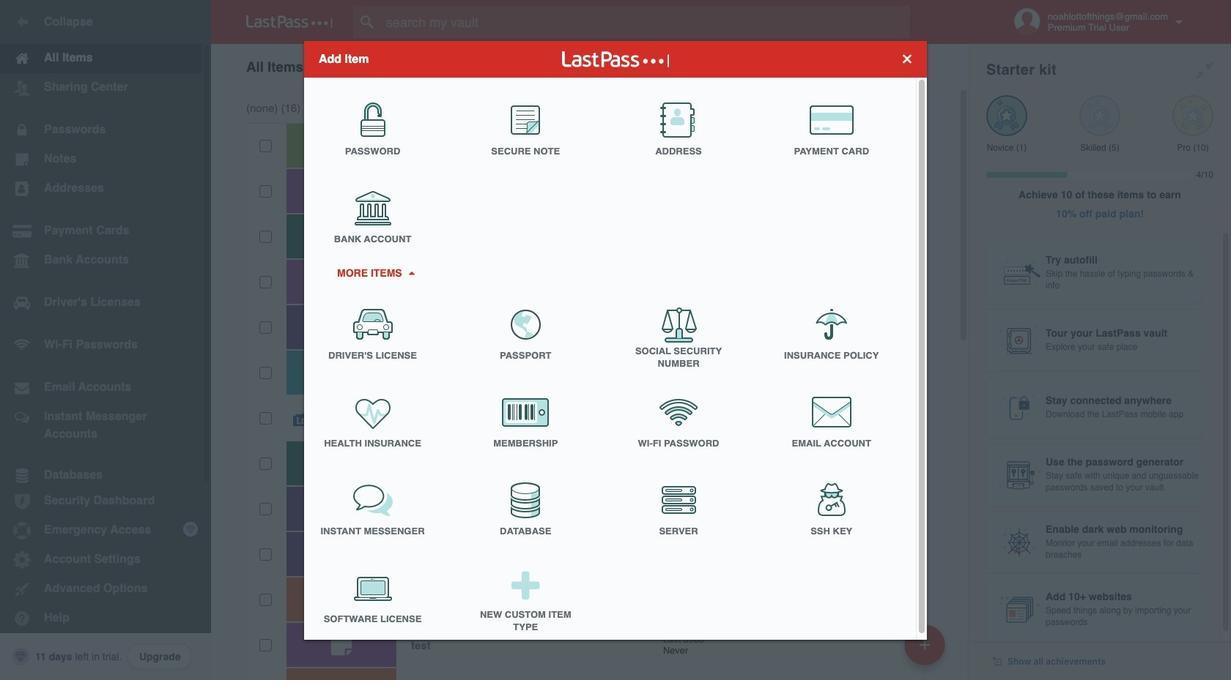 Task type: locate. For each thing, give the bounding box(es) containing it.
dialog
[[304, 41, 927, 645]]

main navigation navigation
[[0, 0, 211, 681]]

new item image
[[920, 640, 930, 651]]



Task type: describe. For each thing, give the bounding box(es) containing it.
Search search field
[[353, 6, 939, 38]]

lastpass image
[[246, 15, 333, 29]]

vault options navigation
[[211, 44, 969, 88]]

search my vault text field
[[353, 6, 939, 38]]

new item navigation
[[899, 621, 954, 681]]

caret right image
[[406, 271, 416, 275]]



